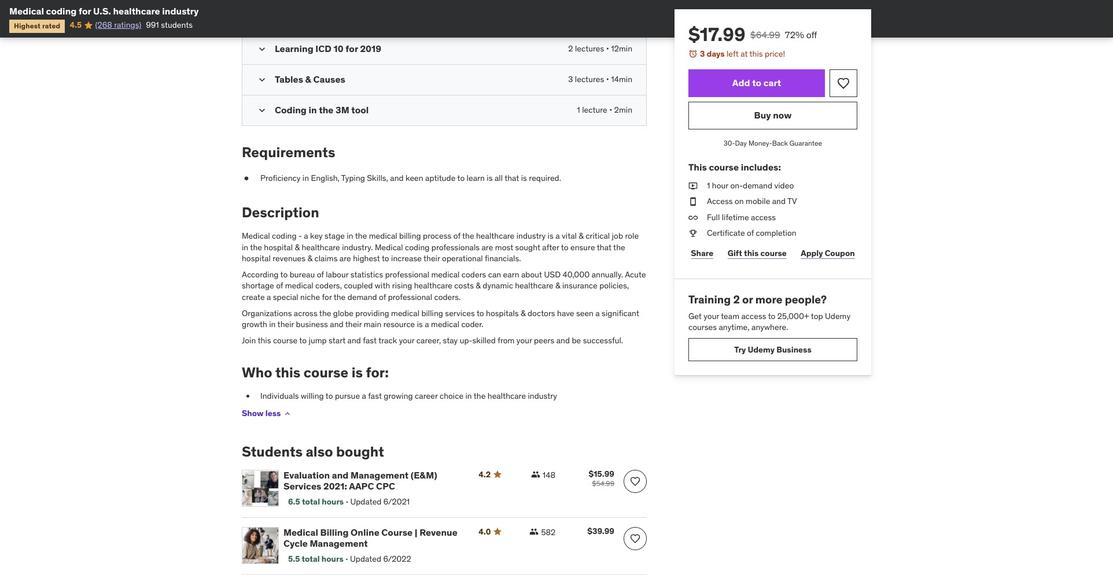 Task type: vqa. For each thing, say whether or not it's contained in the screenshot.
Data within Data Science 7M+ learners
no



Task type: describe. For each thing, give the bounding box(es) containing it.
medical for -
[[242, 231, 270, 241]]

with
[[375, 281, 390, 291]]

rising
[[392, 281, 412, 291]]

a right the seen
[[596, 308, 600, 319]]

to inside training 2 or more people? get your team access to 25,000+ top udemy courses anytime, anywhere.
[[768, 311, 776, 322]]

healthcare down about
[[515, 281, 553, 291]]

tables
[[275, 73, 303, 85]]

the left 3m
[[319, 104, 334, 116]]

gift this course link
[[725, 242, 789, 265]]

this
[[689, 162, 707, 173]]

healthcare right choice
[[488, 391, 526, 402]]

full
[[707, 212, 720, 223]]

track
[[379, 335, 397, 346]]

left
[[727, 49, 739, 59]]

0 vertical spatial wishlist image
[[837, 76, 851, 90]]

to down revenues
[[280, 270, 288, 280]]

who
[[242, 364, 272, 382]]

growth
[[242, 320, 267, 330]]

all
[[495, 173, 503, 183]]

xsmall image for 1
[[689, 180, 698, 192]]

is left 'for:'
[[352, 364, 363, 382]]

to down vital
[[561, 242, 569, 253]]

coders,
[[315, 281, 342, 291]]

the down coders,
[[334, 292, 346, 303]]

updated 6/2022
[[350, 554, 411, 565]]

usd 40,000
[[544, 270, 590, 280]]

30-
[[724, 139, 735, 147]]

get
[[689, 311, 702, 322]]

skills,
[[367, 173, 388, 183]]

team
[[721, 311, 739, 322]]

the up industry.
[[355, 231, 367, 241]]

a right create at bottom left
[[267, 292, 271, 303]]

in right choice
[[465, 391, 472, 402]]

medical coding - a key stage in the medical billing process of the healthcare industry is a vital & critical job role in the hospital & healthcare industry. medical coding professionals are most sought after to ensure that the hospital revenues & claims are highest to increase their operational financials. according to bureau of labour statistics professional medical coders can earn about usd 40,000 annually. acute shortage of medical coders, coupled with rising healthcare costs & dynamic healthcare & insurance policies, create a special niche for the demand of professional coders. organizations across the globe providing medical billing services to hospitals & doctors have seen a significant growth in their business and their main resource is a medical coder. join this course to jump start and fast track your career, stay up-skilled from your peers and be successful.
[[242, 231, 646, 346]]

coding for -
[[272, 231, 297, 241]]

3 days left at this price!
[[700, 49, 785, 59]]

medical up "increase"
[[375, 242, 403, 253]]

choice
[[440, 391, 464, 402]]

training
[[689, 293, 731, 307]]

students
[[242, 443, 303, 461]]

0 vertical spatial access
[[751, 212, 776, 223]]

a right -
[[304, 231, 308, 241]]

and left keen
[[390, 173, 404, 183]]

to right highest
[[382, 254, 389, 264]]

to left the learn
[[457, 173, 465, 183]]

course down completion
[[761, 248, 787, 258]]

fast inside medical coding - a key stage in the medical billing process of the healthcare industry is a vital & critical job role in the hospital & healthcare industry. medical coding professionals are most sought after to ensure that the hospital revenues & claims are highest to increase their operational financials. according to bureau of labour statistics professional medical coders can earn about usd 40,000 annually. acute shortage of medical coders, coupled with rising healthcare costs & dynamic healthcare & insurance policies, create a special niche for the demand of professional coders. organizations across the globe providing medical billing services to hospitals & doctors have seen a significant growth in their business and their main resource is a medical coder. join this course to jump start and fast track your career, stay up-skilled from your peers and be successful.
[[363, 335, 377, 346]]

small image
[[256, 105, 268, 116]]

• for 2019
[[606, 43, 609, 54]]

1 vertical spatial hospital
[[242, 254, 271, 264]]

1 hour on-demand video
[[707, 180, 794, 191]]

shortage
[[242, 281, 274, 291]]

1 horizontal spatial your
[[517, 335, 532, 346]]

to up coder.
[[477, 308, 484, 319]]

medical down bureau
[[285, 281, 313, 291]]

peers
[[534, 335, 555, 346]]

1 horizontal spatial billing
[[421, 308, 443, 319]]

to inside button
[[752, 77, 762, 89]]

0 vertical spatial billing
[[399, 231, 421, 241]]

2 horizontal spatial their
[[424, 254, 440, 264]]

medical up resource
[[391, 308, 419, 319]]

earn
[[503, 270, 519, 280]]

1 for 1 hour on-demand video
[[707, 180, 710, 191]]

resource
[[383, 320, 415, 330]]

courses
[[689, 322, 717, 333]]

healthcare up coders.
[[414, 281, 452, 291]]

coupon
[[825, 248, 855, 258]]

about
[[521, 270, 542, 280]]

for inside medical coding - a key stage in the medical billing process of the healthcare industry is a vital & critical job role in the hospital & healthcare industry. medical coding professionals are most sought after to ensure that the hospital revenues & claims are highest to increase their operational financials. according to bureau of labour statistics professional medical coders can earn about usd 40,000 annually. acute shortage of medical coders, coupled with rising healthcare costs & dynamic healthcare & insurance policies, create a special niche for the demand of professional coders. organizations across the globe providing medical billing services to hospitals & doctors have seen a significant growth in their business and their main resource is a medical coder. join this course to jump start and fast track your career, stay up-skilled from your peers and be successful.
[[322, 292, 332, 303]]

acute
[[625, 270, 646, 280]]

the up the "professionals"
[[462, 231, 474, 241]]

hospitals
[[486, 308, 519, 319]]

is left "all"
[[487, 173, 493, 183]]

4.2
[[479, 470, 491, 480]]

full lifetime access
[[707, 212, 776, 223]]

$15.99
[[589, 469, 614, 479]]

days
[[707, 49, 725, 59]]

total for medical
[[302, 554, 320, 565]]

2021:
[[323, 481, 347, 492]]

share button
[[689, 242, 716, 265]]

10
[[334, 43, 344, 54]]

small image for tables
[[256, 74, 268, 86]]

english,
[[311, 173, 340, 183]]

u.s.
[[93, 5, 111, 17]]

price!
[[765, 49, 785, 59]]

hour
[[712, 180, 728, 191]]

this up individuals
[[275, 364, 301, 382]]

off
[[806, 29, 817, 41]]

is up career,
[[417, 320, 423, 330]]

aptitude
[[425, 173, 456, 183]]

• for tool
[[609, 105, 612, 115]]

increase
[[391, 254, 422, 264]]

xsmall image for certificate
[[689, 228, 698, 240]]

coding in the 3m tool
[[275, 104, 369, 116]]

learning
[[275, 43, 313, 54]]

video
[[774, 180, 794, 191]]

991 students
[[146, 20, 193, 30]]

lectures for tables & causes
[[575, 74, 604, 84]]

highest rated
[[14, 22, 60, 30]]

of down full lifetime access
[[747, 228, 754, 239]]

coders.
[[434, 292, 461, 303]]

coding for for
[[46, 5, 77, 17]]

the down job
[[613, 242, 625, 253]]

xsmall image for 582
[[530, 527, 539, 537]]

business
[[777, 345, 812, 355]]

and left 'tv' on the right of the page
[[772, 196, 786, 207]]

in right coding
[[309, 104, 317, 116]]

in down organizations
[[269, 320, 276, 330]]

and inside 'evaluation and management (e&m) services 2021: aapc cpc'
[[332, 470, 349, 481]]

the up business
[[319, 308, 331, 319]]

148
[[543, 470, 555, 481]]

|
[[415, 527, 418, 538]]

operational
[[442, 254, 483, 264]]

tv
[[787, 196, 797, 207]]

in left english,
[[302, 173, 309, 183]]

buy
[[754, 109, 771, 121]]

across
[[294, 308, 318, 319]]

for:
[[366, 364, 389, 382]]

to left the jump
[[299, 335, 307, 346]]

icd
[[316, 43, 332, 54]]

add
[[732, 77, 750, 89]]

total for evaluation
[[302, 497, 320, 507]]

updated for management
[[350, 554, 381, 565]]

this right gift
[[744, 248, 759, 258]]

xsmall image inside show less button
[[283, 410, 292, 419]]

top
[[811, 311, 823, 322]]

access
[[707, 196, 733, 207]]

$39.99
[[587, 526, 614, 537]]

course up hour
[[709, 162, 739, 173]]

show less
[[242, 409, 281, 419]]

of up the "professionals"
[[453, 231, 461, 241]]

ratings)
[[114, 20, 141, 30]]

0 horizontal spatial wishlist image
[[630, 533, 641, 545]]

course inside medical coding - a key stage in the medical billing process of the healthcare industry is a vital & critical job role in the hospital & healthcare industry. medical coding professionals are most sought after to ensure that the hospital revenues & claims are highest to increase their operational financials. according to bureau of labour statistics professional medical coders can earn about usd 40,000 annually. acute shortage of medical coders, coupled with rising healthcare costs & dynamic healthcare & insurance policies, create a special niche for the demand of professional coders. organizations across the globe providing medical billing services to hospitals & doctors have seen a significant growth in their business and their main resource is a medical coder. join this course to jump start and fast track your career, stay up-skilled from your peers and be successful.
[[273, 335, 298, 346]]

&
[[305, 73, 311, 85]]

course up willing
[[304, 364, 349, 382]]

14min
[[611, 74, 632, 84]]

& insurance
[[555, 281, 598, 291]]

3 for 3 lectures • 14min
[[568, 74, 573, 84]]

& doctors
[[521, 308, 555, 319]]

and down globe
[[330, 320, 343, 330]]

learning icd 10 for 2019
[[275, 43, 381, 54]]

medical for online
[[284, 527, 318, 538]]

individuals willing to pursue a fast growing career choice in the healthcare industry
[[260, 391, 557, 402]]

2 vertical spatial coding
[[405, 242, 430, 253]]

lecture
[[582, 105, 607, 115]]

providing
[[355, 308, 389, 319]]

career
[[415, 391, 438, 402]]

typing
[[341, 173, 365, 183]]



Task type: locate. For each thing, give the bounding box(es) containing it.
try
[[734, 345, 746, 355]]

the up according at top left
[[250, 242, 262, 253]]

that inside medical coding - a key stage in the medical billing process of the healthcare industry is a vital & critical job role in the hospital & healthcare industry. medical coding professionals are most sought after to ensure that the hospital revenues & claims are highest to increase their operational financials. according to bureau of labour statistics professional medical coders can earn about usd 40,000 annually. acute shortage of medical coders, coupled with rising healthcare costs & dynamic healthcare & insurance policies, create a special niche for the demand of professional coders. organizations across the globe providing medical billing services to hospitals & doctors have seen a significant growth in their business and their main resource is a medical coder. join this course to jump start and fast track your career, stay up-skilled from your peers and be successful.
[[597, 242, 612, 253]]

this inside medical coding - a key stage in the medical billing process of the healthcare industry is a vital & critical job role in the hospital & healthcare industry. medical coding professionals are most sought after to ensure that the hospital revenues & claims are highest to increase their operational financials. according to bureau of labour statistics professional medical coders can earn about usd 40,000 annually. acute shortage of medical coders, coupled with rising healthcare costs & dynamic healthcare & insurance policies, create a special niche for the demand of professional coders. organizations across the globe providing medical billing services to hospitals & doctors have seen a significant growth in their business and their main resource is a medical coder. join this course to jump start and fast track your career, stay up-skilled from your peers and be successful.
[[258, 335, 271, 346]]

xsmall image left full
[[689, 212, 698, 224]]

0 vertical spatial professional
[[385, 270, 429, 280]]

industry up students
[[162, 5, 199, 17]]

sought
[[515, 242, 540, 253]]

xsmall image
[[689, 196, 698, 208], [283, 410, 292, 419], [531, 470, 540, 479], [530, 527, 539, 537]]

1 horizontal spatial for
[[322, 292, 332, 303]]

students also bought
[[242, 443, 384, 461]]

3m
[[336, 104, 349, 116]]

buy now
[[754, 109, 792, 121]]

of up the special
[[276, 281, 283, 291]]

1 vertical spatial hours
[[322, 554, 344, 565]]

& claims
[[308, 254, 338, 264]]

alarm image
[[689, 49, 698, 58]]

day
[[735, 139, 747, 147]]

highest
[[353, 254, 380, 264]]

professional
[[385, 270, 429, 280], [388, 292, 432, 303]]

0 horizontal spatial 2
[[568, 43, 573, 54]]

to left cart
[[752, 77, 762, 89]]

management up 5.5 total hours
[[310, 538, 368, 550]]

people?
[[785, 293, 827, 307]]

0 horizontal spatial that
[[505, 173, 519, 183]]

2019
[[360, 43, 381, 54]]

0 vertical spatial 3
[[700, 49, 705, 59]]

apply
[[801, 248, 823, 258]]

try udemy business
[[734, 345, 812, 355]]

medical up highest
[[9, 5, 44, 17]]

0 vertical spatial are
[[482, 242, 493, 253]]

xsmall image left 582
[[530, 527, 539, 537]]

udemy inside training 2 or more people? get your team access to 25,000+ top udemy courses anytime, anywhere.
[[825, 311, 851, 322]]

2 horizontal spatial coding
[[405, 242, 430, 253]]

billing down coders.
[[421, 308, 443, 319]]

1 vertical spatial industry
[[517, 231, 546, 241]]

role
[[625, 231, 639, 241]]

skilled
[[472, 335, 496, 346]]

0 vertical spatial lectures
[[575, 43, 604, 54]]

demand inside medical coding - a key stage in the medical billing process of the healthcare industry is a vital & critical job role in the hospital & healthcare industry. medical coding professionals are most sought after to ensure that the hospital revenues & claims are highest to increase their operational financials. according to bureau of labour statistics professional medical coders can earn about usd 40,000 annually. acute shortage of medical coders, coupled with rising healthcare costs & dynamic healthcare & insurance policies, create a special niche for the demand of professional coders. organizations across the globe providing medical billing services to hospitals & doctors have seen a significant growth in their business and their main resource is a medical coder. join this course to jump start and fast track your career, stay up-skilled from your peers and be successful.
[[348, 292, 377, 303]]

updated 6/2021
[[350, 497, 410, 507]]

2 vertical spatial •
[[609, 105, 612, 115]]

0 vertical spatial 1
[[577, 105, 580, 115]]

0 vertical spatial demand
[[743, 180, 772, 191]]

willing
[[301, 391, 324, 402]]

course down business
[[273, 335, 298, 346]]

proficiency in english, typing skills, and keen aptitude to learn is all that is required.
[[260, 173, 561, 183]]

healthcare up most
[[476, 231, 515, 241]]

ensure
[[570, 242, 595, 253]]

1 vertical spatial for
[[346, 43, 358, 54]]

0 vertical spatial •
[[606, 43, 609, 54]]

add to cart button
[[689, 69, 825, 97]]

billing
[[320, 527, 349, 538]]

industry down peers
[[528, 391, 557, 402]]

1 vertical spatial 3
[[568, 74, 573, 84]]

healthcare
[[113, 5, 160, 17], [476, 231, 515, 241], [414, 281, 452, 291], [515, 281, 553, 291], [488, 391, 526, 402]]

0 vertical spatial that
[[505, 173, 519, 183]]

4.0
[[479, 527, 491, 537]]

2 horizontal spatial for
[[346, 43, 358, 54]]

3 for 3 days left at this price!
[[700, 49, 705, 59]]

show less button
[[242, 403, 292, 426]]

1 vertical spatial access
[[741, 311, 766, 322]]

hospital up according at top left
[[242, 254, 271, 264]]

1 vertical spatial 2
[[733, 293, 740, 307]]

anywhere.
[[752, 322, 788, 333]]

0 horizontal spatial for
[[79, 5, 91, 17]]

professional down rising
[[388, 292, 432, 303]]

2 inside training 2 or more people? get your team access to 25,000+ top udemy courses anytime, anywhere.
[[733, 293, 740, 307]]

1 vertical spatial demand
[[348, 292, 377, 303]]

services
[[284, 481, 321, 492]]

2 horizontal spatial your
[[704, 311, 719, 322]]

now
[[773, 109, 792, 121]]

that down & critical
[[597, 242, 612, 253]]

0 horizontal spatial your
[[399, 335, 415, 346]]

0 horizontal spatial 1
[[577, 105, 580, 115]]

for up 4.5
[[79, 5, 91, 17]]

1 horizontal spatial wishlist image
[[837, 76, 851, 90]]

statistics
[[350, 270, 383, 280]]

xsmall image for full
[[689, 212, 698, 224]]

2 vertical spatial industry
[[528, 391, 557, 402]]

professional up rising
[[385, 270, 429, 280]]

and left be
[[556, 335, 570, 346]]

up-
[[460, 335, 472, 346]]

who this course is for:
[[242, 364, 389, 382]]

updated for cpc
[[350, 497, 382, 507]]

1 vertical spatial updated
[[350, 554, 381, 565]]

are down industry.
[[340, 254, 351, 264]]

highest
[[14, 22, 41, 30]]

0 horizontal spatial coding
[[46, 5, 77, 17]]

• left 2min
[[609, 105, 612, 115]]

coding up rated
[[46, 5, 77, 17]]

3
[[700, 49, 705, 59], [568, 74, 573, 84]]

0 vertical spatial management
[[351, 470, 409, 481]]

0 vertical spatial fast
[[363, 335, 377, 346]]

in up according at top left
[[242, 242, 248, 253]]

medical
[[369, 231, 397, 241], [431, 270, 460, 280], [285, 281, 313, 291], [391, 308, 419, 319], [431, 320, 459, 330]]

and right start
[[347, 335, 361, 346]]

small image
[[256, 43, 268, 55], [256, 74, 268, 86]]

2
[[568, 43, 573, 54], [733, 293, 740, 307]]

stage
[[325, 231, 345, 241]]

medical for for
[[9, 5, 44, 17]]

1 vertical spatial professional
[[388, 292, 432, 303]]

72%
[[785, 29, 804, 41]]

1 updated from the top
[[350, 497, 382, 507]]

hours down billing
[[322, 554, 344, 565]]

can
[[488, 270, 501, 280]]

1 lectures from the top
[[575, 43, 604, 54]]

xsmall image down this
[[689, 180, 698, 192]]

a up career,
[[425, 320, 429, 330]]

medical inside medical billing online course | revenue cycle management
[[284, 527, 318, 538]]

0 vertical spatial coding
[[46, 5, 77, 17]]

their down organizations
[[277, 320, 294, 330]]

1 vertical spatial udemy
[[748, 345, 775, 355]]

lectures left 12min
[[575, 43, 604, 54]]

for right 10 at the left top
[[346, 43, 358, 54]]

management up updated 6/2021
[[351, 470, 409, 481]]

total right 6.5
[[302, 497, 320, 507]]

1 horizontal spatial coding
[[272, 231, 297, 241]]

1 horizontal spatial 3
[[700, 49, 705, 59]]

access down mobile
[[751, 212, 776, 223]]

small image left learning
[[256, 43, 268, 55]]

0 horizontal spatial billing
[[399, 231, 421, 241]]

a left vital
[[556, 231, 560, 241]]

keen
[[406, 173, 423, 183]]

wishlist image
[[837, 76, 851, 90], [630, 533, 641, 545]]

xsmall image for 148
[[531, 470, 540, 479]]

xsmall image for proficiency
[[242, 173, 251, 184]]

1 vertical spatial billing
[[421, 308, 443, 319]]

6/2021
[[384, 497, 410, 507]]

of up coders,
[[317, 270, 324, 280]]

1 horizontal spatial their
[[345, 320, 362, 330]]

0 vertical spatial industry
[[162, 5, 199, 17]]

0 vertical spatial for
[[79, 5, 91, 17]]

for down coders,
[[322, 292, 332, 303]]

this right at
[[750, 49, 763, 59]]

management inside 'evaluation and management (e&m) services 2021: aapc cpc'
[[351, 470, 409, 481]]

apply coupon
[[801, 248, 855, 258]]

1 vertical spatial •
[[606, 74, 609, 84]]

certificate of completion
[[707, 228, 797, 239]]

1 horizontal spatial are
[[482, 242, 493, 253]]

seen
[[576, 308, 594, 319]]

bought
[[336, 443, 384, 461]]

aapc
[[349, 481, 374, 492]]

hospital up revenues
[[264, 242, 293, 253]]

vital
[[562, 231, 577, 241]]

hours down "2021:"
[[322, 497, 344, 507]]

0 horizontal spatial demand
[[348, 292, 377, 303]]

healthcare up ratings) at top left
[[113, 5, 160, 17]]

cart
[[764, 77, 781, 89]]

in up industry.
[[347, 231, 353, 241]]

0 vertical spatial hours
[[322, 497, 344, 507]]

0 horizontal spatial are
[[340, 254, 351, 264]]

updated down the aapc
[[350, 497, 382, 507]]

total
[[302, 497, 320, 507], [302, 554, 320, 565]]

stay
[[443, 335, 458, 346]]

(268
[[95, 20, 112, 30]]

xsmall image
[[242, 173, 251, 184], [689, 180, 698, 192], [689, 212, 698, 224], [689, 228, 698, 240]]

significant
[[602, 308, 639, 319]]

5.5
[[288, 554, 300, 565]]

your right from
[[517, 335, 532, 346]]

fast down main
[[363, 335, 377, 346]]

2 vertical spatial for
[[322, 292, 332, 303]]

xsmall image left access
[[689, 196, 698, 208]]

jump
[[309, 335, 327, 346]]

xsmall image up share at top right
[[689, 228, 698, 240]]

to
[[752, 77, 762, 89], [457, 173, 465, 183], [561, 242, 569, 253], [382, 254, 389, 264], [280, 270, 288, 280], [477, 308, 484, 319], [768, 311, 776, 322], [299, 335, 307, 346], [326, 391, 333, 402]]

0 horizontal spatial their
[[277, 320, 294, 330]]

tool
[[351, 104, 369, 116]]

wishlist image
[[630, 476, 641, 488]]

lectures for learning icd 10 for 2019
[[575, 43, 604, 54]]

1 for 1 lecture • 2min
[[577, 105, 580, 115]]

1 total from the top
[[302, 497, 320, 507]]

evaluation and management (e&m) services 2021: aapc cpc link
[[284, 470, 465, 492]]

be
[[572, 335, 581, 346]]

1 vertical spatial fast
[[368, 391, 382, 402]]

the
[[319, 104, 334, 116], [355, 231, 367, 241], [462, 231, 474, 241], [250, 242, 262, 253], [613, 242, 625, 253], [334, 292, 346, 303], [319, 308, 331, 319], [474, 391, 486, 402]]

1 vertical spatial are
[[340, 254, 351, 264]]

2 lectures from the top
[[575, 74, 604, 84]]

1 horizontal spatial that
[[597, 242, 612, 253]]

cycle
[[284, 538, 308, 550]]

0 vertical spatial updated
[[350, 497, 382, 507]]

this course includes:
[[689, 162, 781, 173]]

0 vertical spatial hospital
[[264, 242, 293, 253]]

1 left lecture
[[577, 105, 580, 115]]

medical up industry.
[[369, 231, 397, 241]]

access inside training 2 or more people? get your team access to 25,000+ top udemy courses anytime, anywhere.
[[741, 311, 766, 322]]

in
[[309, 104, 317, 116], [302, 173, 309, 183], [347, 231, 353, 241], [242, 242, 248, 253], [269, 320, 276, 330], [465, 391, 472, 402]]

the right choice
[[474, 391, 486, 402]]

have
[[557, 308, 574, 319]]

1 vertical spatial lectures
[[575, 74, 604, 84]]

financials.
[[485, 254, 521, 264]]

add to cart
[[732, 77, 781, 89]]

join
[[242, 335, 256, 346]]

2 left or on the bottom of page
[[733, 293, 740, 307]]

0 vertical spatial small image
[[256, 43, 268, 55]]

industry inside medical coding - a key stage in the medical billing process of the healthcare industry is a vital & critical job role in the hospital & healthcare industry. medical coding professionals are most sought after to ensure that the hospital revenues & claims are highest to increase their operational financials. according to bureau of labour statistics professional medical coders can earn about usd 40,000 annually. acute shortage of medical coders, coupled with rising healthcare costs & dynamic healthcare & insurance policies, create a special niche for the demand of professional coders. organizations across the globe providing medical billing services to hospitals & doctors have seen a significant growth in their business and their main resource is a medical coder. join this course to jump start and fast track your career, stay up-skilled from your peers and be successful.
[[517, 231, 546, 241]]

3 lectures • 14min
[[568, 74, 632, 84]]

access
[[751, 212, 776, 223], [741, 311, 766, 322]]

small image left the 'tables'
[[256, 74, 268, 86]]

1 vertical spatial coding
[[272, 231, 297, 241]]

xsmall image for access on mobile and tv
[[689, 196, 698, 208]]

1 vertical spatial that
[[597, 242, 612, 253]]

their down globe
[[345, 320, 362, 330]]

0 horizontal spatial 3
[[568, 74, 573, 84]]

hours for and
[[322, 497, 344, 507]]

1 vertical spatial small image
[[256, 74, 268, 86]]

business
[[296, 320, 328, 330]]

is up after
[[548, 231, 554, 241]]

fast left growing
[[368, 391, 382, 402]]

2 small image from the top
[[256, 74, 268, 86]]

certificate
[[707, 228, 745, 239]]

lectures up lecture
[[575, 74, 604, 84]]

billing
[[399, 231, 421, 241], [421, 308, 443, 319]]

• left 12min
[[606, 43, 609, 54]]

medical up "stay"
[[431, 320, 459, 330]]

this right join
[[258, 335, 271, 346]]

hours for billing
[[322, 554, 344, 565]]

6.5
[[288, 497, 300, 507]]

medical billing online course | revenue cycle management link
[[284, 527, 465, 550]]

pursue
[[335, 391, 360, 402]]

services
[[445, 308, 475, 319]]

growing
[[384, 391, 413, 402]]

from
[[498, 335, 515, 346]]

1 small image from the top
[[256, 43, 268, 55]]

& dynamic
[[476, 281, 513, 291]]

to up anywhere.
[[768, 311, 776, 322]]

a right pursue
[[362, 391, 366, 402]]

management inside medical billing online course | revenue cycle management
[[310, 538, 368, 550]]

of down with
[[379, 292, 386, 303]]

that right "all"
[[505, 173, 519, 183]]

1 horizontal spatial demand
[[743, 180, 772, 191]]

are left most
[[482, 242, 493, 253]]

your up courses
[[704, 311, 719, 322]]

3 down 2 lectures • 12min
[[568, 74, 573, 84]]

rated
[[42, 22, 60, 30]]

1 vertical spatial 1
[[707, 180, 710, 191]]

1 vertical spatial management
[[310, 538, 368, 550]]

2 updated from the top
[[350, 554, 381, 565]]

1 left hour
[[707, 180, 710, 191]]

on-
[[730, 180, 743, 191]]

1 vertical spatial wishlist image
[[630, 533, 641, 545]]

0 vertical spatial udemy
[[825, 311, 851, 322]]

udemy right try
[[748, 345, 775, 355]]

access down or on the bottom of page
[[741, 311, 766, 322]]

or
[[742, 293, 753, 307]]

small image for learning
[[256, 43, 268, 55]]

1 horizontal spatial udemy
[[825, 311, 851, 322]]

1 vertical spatial total
[[302, 554, 320, 565]]

group
[[242, 0, 646, 33]]

your inside training 2 or more people? get your team access to 25,000+ top udemy courses anytime, anywhere.
[[704, 311, 719, 322]]

evaluation and management (e&m) services 2021: aapc cpc
[[284, 470, 437, 492]]

industry up the sought
[[517, 231, 546, 241]]

4.5
[[70, 20, 82, 30]]

2 total from the top
[[302, 554, 320, 565]]

1 horizontal spatial 1
[[707, 180, 710, 191]]

medical up costs
[[431, 270, 460, 280]]

$17.99
[[689, 23, 746, 46]]

to right willing
[[326, 391, 333, 402]]

1 horizontal spatial 2
[[733, 293, 740, 307]]

causes
[[313, 73, 345, 85]]

0 horizontal spatial udemy
[[748, 345, 775, 355]]

0 vertical spatial 2
[[568, 43, 573, 54]]

their down process on the top left of page
[[424, 254, 440, 264]]

2 up 3 lectures • 14min
[[568, 43, 573, 54]]

is left required.
[[521, 173, 527, 183]]

0 vertical spatial total
[[302, 497, 320, 507]]

and
[[390, 173, 404, 183], [772, 196, 786, 207], [330, 320, 343, 330], [347, 335, 361, 346], [556, 335, 570, 346], [332, 470, 349, 481]]



